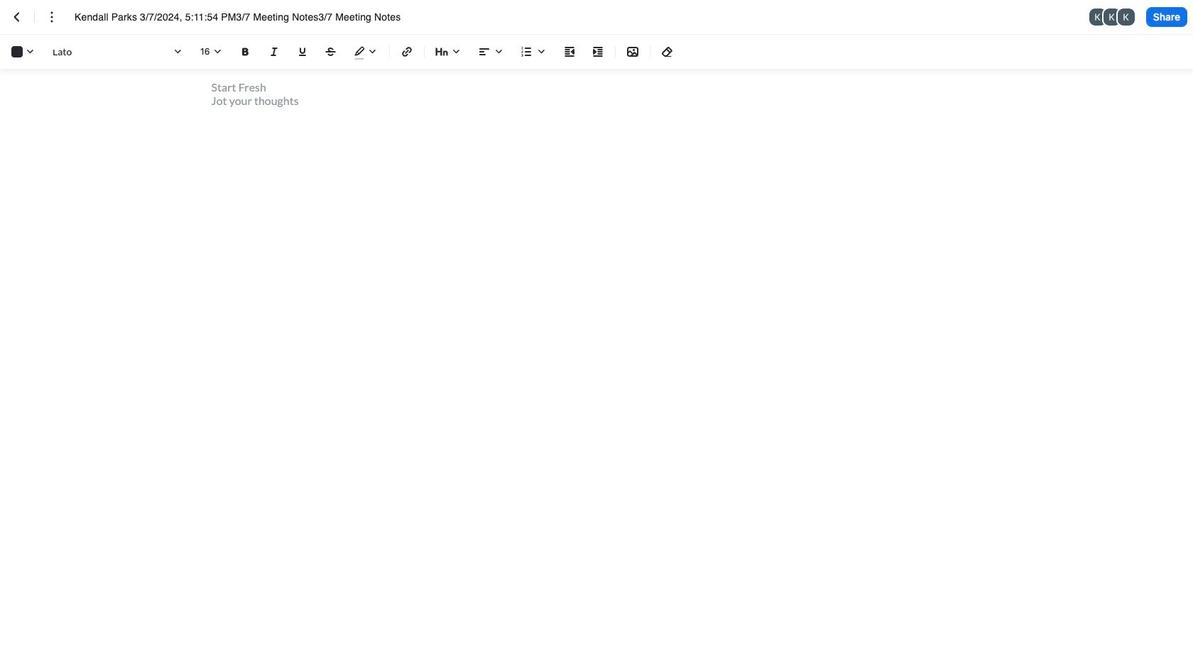 Task type: locate. For each thing, give the bounding box(es) containing it.
italic image
[[266, 43, 283, 60]]

all notes image
[[9, 9, 26, 26]]

insert image image
[[624, 43, 641, 60]]

increase indent image
[[589, 43, 606, 60]]

underline image
[[294, 43, 311, 60]]

kendall parks image
[[1118, 9, 1135, 26]]

2 kendall parks image from the left
[[1103, 9, 1120, 26]]

clear style image
[[659, 43, 676, 60]]

kendall parks image
[[1089, 9, 1106, 26], [1103, 9, 1120, 26]]

strikethrough image
[[322, 43, 339, 60]]

more image
[[43, 9, 60, 26]]

None text field
[[75, 10, 427, 24]]

bold image
[[237, 43, 254, 60]]



Task type: describe. For each thing, give the bounding box(es) containing it.
link image
[[398, 43, 415, 60]]

decrease indent image
[[561, 43, 578, 60]]

1 kendall parks image from the left
[[1089, 9, 1106, 26]]



Task type: vqa. For each thing, say whether or not it's contained in the screenshot.
3rd Kendall Parks icon from the left
yes



